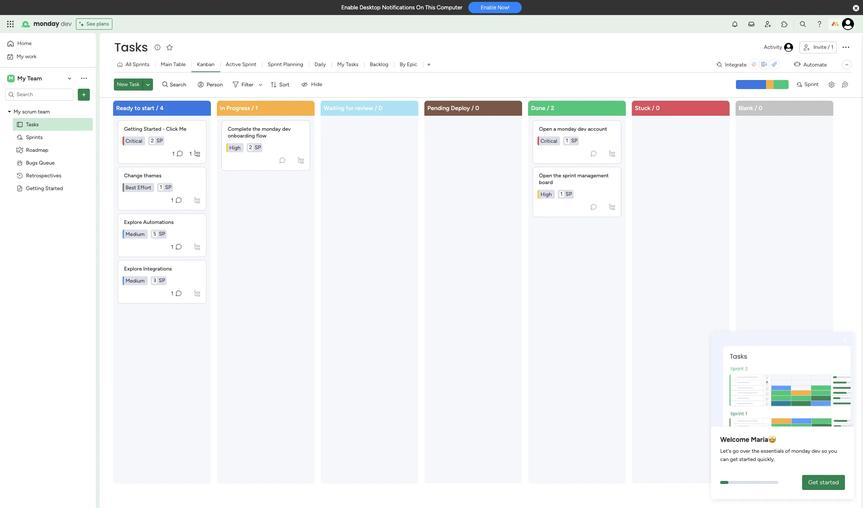 Task type: locate. For each thing, give the bounding box(es) containing it.
the for in progress
[[253, 126, 261, 132]]

monday
[[33, 20, 59, 28], [262, 126, 281, 132], [558, 126, 577, 132], [792, 448, 811, 455]]

0 horizontal spatial 2 sp
[[151, 137, 163, 144]]

the inside 'open the sprint management board'
[[554, 172, 562, 179]]

my tasks button
[[332, 59, 364, 71]]

4
[[160, 104, 164, 112]]

2 horizontal spatial tasks
[[346, 61, 359, 68]]

public board image
[[16, 121, 23, 128], [16, 185, 23, 192]]

best
[[126, 184, 136, 191]]

sprint left planning
[[268, 61, 282, 68]]

1 open from the top
[[539, 126, 552, 132]]

1 vertical spatial explore
[[124, 266, 142, 272]]

can
[[721, 457, 729, 463]]

sprints
[[133, 61, 150, 68], [26, 134, 43, 140]]

sprint button
[[794, 79, 822, 91]]

dev
[[61, 20, 72, 28], [282, 126, 291, 132], [578, 126, 587, 132], [812, 448, 821, 455]]

started inside row group
[[144, 126, 161, 132]]

1 horizontal spatial enable
[[481, 5, 497, 11]]

sp for open the sprint management board
[[566, 191, 572, 197]]

0 vertical spatial high
[[229, 144, 241, 151]]

list box containing open a monday dev account
[[533, 117, 622, 217]]

0 vertical spatial started
[[740, 457, 756, 463]]

my right caret down "image"
[[14, 109, 21, 115]]

0 vertical spatial open
[[539, 126, 552, 132]]

2 explore from the top
[[124, 266, 142, 272]]

0
[[379, 104, 383, 112], [476, 104, 479, 112], [656, 104, 660, 112], [759, 104, 763, 112]]

2 horizontal spatial the
[[752, 448, 760, 455]]

2 for complete the monday dev onboarding flow
[[249, 144, 252, 151]]

effort
[[137, 184, 151, 191]]

2 sp for started
[[151, 137, 163, 144]]

1 horizontal spatial the
[[554, 172, 562, 179]]

0 horizontal spatial options image
[[80, 91, 88, 98]]

team
[[27, 75, 42, 82]]

2 0 from the left
[[476, 104, 479, 112]]

critical down a
[[541, 138, 558, 144]]

2 open from the top
[[539, 172, 552, 179]]

getting started
[[26, 185, 63, 192]]

3
[[153, 277, 156, 284]]

1 vertical spatial options image
[[80, 91, 88, 98]]

0 vertical spatial 2 sp
[[151, 137, 163, 144]]

2 down getting started - click me
[[151, 137, 154, 144]]

0 right stuck
[[656, 104, 660, 112]]

2 sp
[[151, 137, 163, 144], [249, 144, 261, 151]]

tasks down my scrum team
[[26, 121, 39, 128]]

sprints up roadmap
[[26, 134, 43, 140]]

on
[[416, 4, 424, 11]]

2 vertical spatial 1 sp
[[561, 191, 572, 197]]

started left -
[[144, 126, 161, 132]]

complete
[[228, 126, 251, 132]]

0 horizontal spatial 2
[[151, 137, 154, 144]]

get started button
[[803, 475, 845, 490]]

options image up collapse board header image
[[842, 42, 851, 51]]

kanban
[[197, 61, 215, 68]]

my right the workspace image
[[17, 75, 26, 82]]

all
[[126, 61, 131, 68]]

started down retrospectives
[[45, 185, 63, 192]]

2 critical from the left
[[541, 138, 558, 144]]

person
[[207, 82, 223, 88]]

sprint
[[242, 61, 257, 68], [268, 61, 282, 68], [805, 81, 819, 88]]

pending
[[428, 104, 450, 112]]

all sprints
[[126, 61, 150, 68]]

0 vertical spatial getting
[[124, 126, 142, 132]]

1 sp
[[566, 137, 578, 144], [160, 184, 171, 190], [561, 191, 572, 197]]

2
[[551, 104, 555, 112], [151, 137, 154, 144], [249, 144, 252, 151]]

the inside complete the monday dev onboarding flow
[[253, 126, 261, 132]]

essentials
[[761, 448, 784, 455]]

my for my tasks
[[337, 61, 345, 68]]

the up flow
[[253, 126, 261, 132]]

0 vertical spatial explore
[[124, 219, 142, 225]]

sprints right all
[[133, 61, 150, 68]]

let's go over the essentials of monday dev so you can get started quickly.
[[721, 448, 838, 463]]

0 right 'deploy'
[[476, 104, 479, 112]]

home button
[[5, 38, 81, 50]]

0 vertical spatial medium
[[126, 231, 145, 237]]

2 horizontal spatial sprint
[[805, 81, 819, 88]]

high
[[229, 144, 241, 151], [541, 191, 552, 197]]

0 horizontal spatial tasks
[[26, 121, 39, 128]]

0 vertical spatial started
[[144, 126, 161, 132]]

pending deploy / 0
[[428, 104, 479, 112]]

sprints inside button
[[133, 61, 150, 68]]

/ left 4
[[156, 104, 158, 112]]

options image down workspace options image at the top left
[[80, 91, 88, 98]]

0 horizontal spatial the
[[253, 126, 261, 132]]

1 sp down 'open the sprint management board'
[[561, 191, 572, 197]]

change
[[124, 172, 143, 179]]

1 vertical spatial medium
[[126, 278, 145, 284]]

dev inside let's go over the essentials of monday dev so you can get started quickly.
[[812, 448, 821, 455]]

getting inside row group
[[124, 126, 142, 132]]

/ right stuck
[[652, 104, 655, 112]]

my inside my tasks button
[[337, 61, 345, 68]]

apps image
[[781, 20, 789, 28]]

2 medium from the top
[[126, 278, 145, 284]]

sp for explore integrations
[[159, 277, 165, 284]]

open up board at the top right of page
[[539, 172, 552, 179]]

2 vertical spatial tasks
[[26, 121, 39, 128]]

0 vertical spatial sprints
[[133, 61, 150, 68]]

1 sp for ready to start / 4
[[160, 184, 171, 190]]

collapse board header image
[[844, 62, 850, 68]]

1 sp down open a monday dev account
[[566, 137, 578, 144]]

high for in progress
[[229, 144, 241, 151]]

retrospectives
[[26, 172, 61, 179]]

sp down open a monday dev account
[[571, 137, 578, 144]]

invite members image
[[765, 20, 772, 28]]

open
[[539, 126, 552, 132], [539, 172, 552, 179]]

0 horizontal spatial started
[[740, 457, 756, 463]]

maria williams image
[[842, 18, 854, 30]]

account
[[588, 126, 607, 132]]

you
[[829, 448, 838, 455]]

enable inside button
[[481, 5, 497, 11]]

medium down explore automations on the left of the page
[[126, 231, 145, 237]]

0 vertical spatial options image
[[842, 42, 851, 51]]

sp down 'open the sprint management board'
[[566, 191, 572, 197]]

v2 search image
[[162, 80, 168, 89]]

high down board at the top right of page
[[541, 191, 552, 197]]

monday up flow
[[262, 126, 281, 132]]

1 horizontal spatial started
[[820, 479, 839, 486]]

open inside 'open the sprint management board'
[[539, 172, 552, 179]]

list box containing my scrum team
[[0, 104, 96, 296]]

started right get
[[820, 479, 839, 486]]

2 public board image from the top
[[16, 185, 23, 192]]

getting down to
[[124, 126, 142, 132]]

/ right invite
[[828, 44, 830, 50]]

1 public board image from the top
[[16, 121, 23, 128]]

sp right 5
[[159, 231, 165, 237]]

monday inside let's go over the essentials of monday dev so you can get started quickly.
[[792, 448, 811, 455]]

0 horizontal spatial started
[[45, 185, 63, 192]]

getting down retrospectives
[[26, 185, 44, 192]]

1 horizontal spatial tasks
[[114, 39, 148, 56]]

started for getting started
[[45, 185, 63, 192]]

0 right the "review"
[[379, 104, 383, 112]]

add view image
[[428, 62, 431, 68]]

my tasks
[[337, 61, 359, 68]]

row group
[[112, 101, 838, 508]]

open for open a monday dev account
[[539, 126, 552, 132]]

Search in workspace field
[[16, 90, 63, 99]]

/
[[828, 44, 830, 50], [156, 104, 158, 112], [252, 104, 254, 112], [375, 104, 377, 112], [472, 104, 474, 112], [547, 104, 550, 112], [652, 104, 655, 112], [755, 104, 757, 112]]

sp
[[157, 137, 163, 144], [571, 137, 578, 144], [255, 144, 261, 151], [165, 184, 171, 190], [566, 191, 572, 197], [159, 231, 165, 237], [159, 277, 165, 284]]

1 medium from the top
[[126, 231, 145, 237]]

the left sprint
[[554, 172, 562, 179]]

options image
[[842, 42, 851, 51], [80, 91, 88, 98]]

0 vertical spatial public board image
[[16, 121, 23, 128]]

done / 2
[[531, 104, 555, 112]]

0 horizontal spatial critical
[[126, 138, 142, 144]]

1 vertical spatial 2
[[151, 137, 154, 144]]

1 horizontal spatial sprint
[[268, 61, 282, 68]]

the right over
[[752, 448, 760, 455]]

table
[[173, 61, 186, 68]]

click
[[166, 126, 178, 132]]

public board image left getting started
[[16, 185, 23, 192]]

tasks up all
[[114, 39, 148, 56]]

so
[[822, 448, 828, 455]]

a
[[554, 126, 556, 132]]

enable left desktop
[[341, 4, 358, 11]]

inbox image
[[748, 20, 756, 28]]

high down onboarding
[[229, 144, 241, 151]]

sprint down automate
[[805, 81, 819, 88]]

open left a
[[539, 126, 552, 132]]

2 down onboarding
[[249, 144, 252, 151]]

stuck / 0
[[635, 104, 660, 112]]

2 horizontal spatial 2
[[551, 104, 555, 112]]

high for open a monday dev account
[[541, 191, 552, 197]]

0 horizontal spatial enable
[[341, 4, 358, 11]]

1 inside invite / 1 button
[[832, 44, 834, 50]]

maria🤩
[[751, 436, 777, 444]]

0 vertical spatial tasks
[[114, 39, 148, 56]]

explore left integrations
[[124, 266, 142, 272]]

1 horizontal spatial 2
[[249, 144, 252, 151]]

/ right 'deploy'
[[472, 104, 474, 112]]

my for my scrum team
[[14, 109, 21, 115]]

0 horizontal spatial getting
[[26, 185, 44, 192]]

0 horizontal spatial sprints
[[26, 134, 43, 140]]

onboarding
[[228, 133, 255, 139]]

monday right of
[[792, 448, 811, 455]]

0 right blank
[[759, 104, 763, 112]]

1 explore from the top
[[124, 219, 142, 225]]

tasks
[[114, 39, 148, 56], [346, 61, 359, 68], [26, 121, 39, 128]]

filter
[[242, 82, 254, 88]]

1 horizontal spatial sprints
[[133, 61, 150, 68]]

2 vertical spatial 2
[[249, 144, 252, 151]]

1 vertical spatial 2 sp
[[249, 144, 261, 151]]

add to favorites image
[[166, 43, 173, 51]]

explore
[[124, 219, 142, 225], [124, 266, 142, 272]]

monday dev
[[33, 20, 72, 28]]

1 vertical spatial 1 sp
[[160, 184, 171, 190]]

started down over
[[740, 457, 756, 463]]

work
[[25, 53, 37, 60]]

1 horizontal spatial getting
[[124, 126, 142, 132]]

2 right done
[[551, 104, 555, 112]]

tasks left backlog
[[346, 61, 359, 68]]

progress
[[227, 104, 250, 112]]

my inside workspace selection 'element'
[[17, 75, 26, 82]]

show board description image
[[153, 44, 162, 51]]

1 vertical spatial sprints
[[26, 134, 43, 140]]

my inside my work button
[[17, 53, 24, 60]]

sp for explore automations
[[159, 231, 165, 237]]

1 sp down themes
[[160, 184, 171, 190]]

sort button
[[267, 79, 294, 91]]

1 vertical spatial high
[[541, 191, 552, 197]]

lottie animation image
[[712, 335, 854, 430]]

1 vertical spatial started
[[45, 185, 63, 192]]

close image
[[842, 337, 849, 345]]

sprint right active
[[242, 61, 257, 68]]

started inside button
[[820, 479, 839, 486]]

sp right 3
[[159, 277, 165, 284]]

angle down image
[[146, 82, 150, 88]]

enable left now!
[[481, 5, 497, 11]]

monday up home button
[[33, 20, 59, 28]]

explore integrations
[[124, 266, 172, 272]]

select product image
[[7, 20, 14, 28]]

1 vertical spatial open
[[539, 172, 552, 179]]

medium down explore integrations
[[126, 278, 145, 284]]

list box
[[0, 104, 96, 296], [118, 117, 206, 304], [533, 117, 622, 217]]

1 horizontal spatial list box
[[118, 117, 206, 304]]

option
[[0, 105, 96, 106]]

now!
[[498, 5, 510, 11]]

0 horizontal spatial list box
[[0, 104, 96, 296]]

monday inside complete the monday dev onboarding flow
[[262, 126, 281, 132]]

medium for automations
[[126, 231, 145, 237]]

0 vertical spatial the
[[253, 126, 261, 132]]

progress bar
[[721, 481, 729, 484]]

sp down -
[[157, 137, 163, 144]]

1 vertical spatial tasks
[[346, 61, 359, 68]]

1 vertical spatial the
[[554, 172, 562, 179]]

my right daily
[[337, 61, 345, 68]]

the
[[253, 126, 261, 132], [554, 172, 562, 179], [752, 448, 760, 455]]

integrate
[[725, 61, 747, 68]]

critical down getting started - click me
[[126, 138, 142, 144]]

0 horizontal spatial high
[[229, 144, 241, 151]]

1 vertical spatial public board image
[[16, 185, 23, 192]]

1 horizontal spatial high
[[541, 191, 552, 197]]

2 vertical spatial the
[[752, 448, 760, 455]]

list box containing getting started - click me
[[118, 117, 206, 304]]

4 0 from the left
[[759, 104, 763, 112]]

3 0 from the left
[[656, 104, 660, 112]]

my for my work
[[17, 53, 24, 60]]

2 horizontal spatial list box
[[533, 117, 622, 217]]

team
[[38, 109, 50, 115]]

best effort
[[126, 184, 151, 191]]

public board image down scrum
[[16, 121, 23, 128]]

1 vertical spatial started
[[820, 479, 839, 486]]

help image
[[816, 20, 824, 28]]

1 horizontal spatial critical
[[541, 138, 558, 144]]

started
[[740, 457, 756, 463], [820, 479, 839, 486]]

list box for ready to start
[[118, 117, 206, 304]]

/ right the "review"
[[375, 104, 377, 112]]

notifications image
[[731, 20, 739, 28]]

sp down flow
[[255, 144, 261, 151]]

1 horizontal spatial 2 sp
[[249, 144, 261, 151]]

my left work
[[17, 53, 24, 60]]

1 critical from the left
[[126, 138, 142, 144]]

sp for open a monday dev account
[[571, 137, 578, 144]]

new
[[117, 81, 128, 88]]

getting for getting started
[[26, 185, 44, 192]]

tasks inside button
[[346, 61, 359, 68]]

2 sp down flow
[[249, 144, 261, 151]]

1 vertical spatial getting
[[26, 185, 44, 192]]

2 sp down getting started - click me
[[151, 137, 163, 144]]

open for open the sprint management board
[[539, 172, 552, 179]]

list box for done
[[533, 117, 622, 217]]

enable
[[341, 4, 358, 11], [481, 5, 497, 11]]

1
[[832, 44, 834, 50], [256, 104, 258, 112], [566, 137, 568, 144], [172, 150, 175, 157], [190, 150, 192, 157], [160, 184, 162, 190], [561, 191, 563, 197], [171, 197, 173, 203], [171, 244, 173, 250], [171, 290, 173, 297]]

autopilot image
[[794, 60, 801, 69]]

sp right effort
[[165, 184, 171, 190]]

the for open a monday dev account
[[554, 172, 562, 179]]

desktop
[[360, 4, 381, 11]]

1 horizontal spatial started
[[144, 126, 161, 132]]

explore left 'automations'
[[124, 219, 142, 225]]



Task type: vqa. For each thing, say whether or not it's contained in the screenshot.
KANBAN
yes



Task type: describe. For each thing, give the bounding box(es) containing it.
welcome
[[721, 436, 750, 444]]

explore for explore integrations
[[124, 266, 142, 272]]

see
[[86, 21, 95, 27]]

enable now! button
[[469, 2, 522, 13]]

dev inside complete the monday dev onboarding flow
[[282, 126, 291, 132]]

open a monday dev account
[[539, 126, 607, 132]]

filter button
[[230, 79, 265, 91]]

0 vertical spatial 2
[[551, 104, 555, 112]]

critical for /
[[541, 138, 558, 144]]

plans
[[97, 21, 109, 27]]

person button
[[195, 79, 227, 91]]

my work
[[17, 53, 37, 60]]

notifications
[[382, 4, 415, 11]]

sprint planning
[[268, 61, 303, 68]]

Search field
[[168, 79, 191, 90]]

see plans
[[86, 21, 109, 27]]

enable for enable desktop notifications on this computer
[[341, 4, 358, 11]]

sp for getting started - click me
[[157, 137, 163, 144]]

all sprints button
[[114, 59, 155, 71]]

/ right progress at the left of the page
[[252, 104, 254, 112]]

for
[[346, 104, 354, 112]]

automations
[[143, 219, 174, 225]]

kanban button
[[191, 59, 220, 71]]

public board image for getting started
[[16, 185, 23, 192]]

0 horizontal spatial sprint
[[242, 61, 257, 68]]

this
[[425, 4, 436, 11]]

2 for getting started - click me
[[151, 137, 154, 144]]

workspace selection element
[[7, 74, 43, 83]]

enable desktop notifications on this computer
[[341, 4, 463, 11]]

ready to start / 4
[[116, 104, 164, 112]]

management
[[578, 172, 609, 179]]

blank
[[739, 104, 754, 112]]

sort
[[279, 82, 290, 88]]

workspace options image
[[80, 75, 88, 82]]

2 sp for the
[[249, 144, 261, 151]]

new task
[[117, 81, 140, 88]]

quickly.
[[758, 457, 775, 463]]

scrum
[[22, 109, 37, 115]]

planning
[[283, 61, 303, 68]]

1 sp for done / 2
[[561, 191, 572, 197]]

review
[[355, 104, 373, 112]]

invite / 1
[[814, 44, 834, 50]]

active sprint
[[226, 61, 257, 68]]

waiting
[[324, 104, 345, 112]]

m
[[9, 75, 13, 81]]

queue
[[39, 160, 55, 166]]

get
[[730, 457, 738, 463]]

waiting for review / 0
[[324, 104, 383, 112]]

public board image for tasks
[[16, 121, 23, 128]]

task
[[129, 81, 140, 88]]

workspace image
[[7, 74, 15, 83]]

activity
[[764, 44, 783, 50]]

of
[[786, 448, 791, 455]]

daily button
[[309, 59, 332, 71]]

backlog
[[370, 61, 389, 68]]

/ right blank
[[755, 104, 757, 112]]

bugs queue
[[26, 160, 55, 166]]

/ right done
[[547, 104, 550, 112]]

let's
[[721, 448, 732, 455]]

by
[[400, 61, 406, 68]]

arrow down image
[[256, 80, 265, 89]]

lottie animation element
[[712, 332, 854, 430]]

3 sp
[[153, 277, 165, 284]]

the inside let's go over the essentials of monday dev so you can get started quickly.
[[752, 448, 760, 455]]

1 horizontal spatial options image
[[842, 42, 851, 51]]

daily
[[315, 61, 326, 68]]

sp for change themes
[[165, 184, 171, 190]]

backlog button
[[364, 59, 394, 71]]

go
[[733, 448, 739, 455]]

by epic button
[[394, 59, 423, 71]]

stuck
[[635, 104, 651, 112]]

board
[[539, 179, 553, 186]]

explore for explore automations
[[124, 219, 142, 225]]

started inside let's go over the essentials of monday dev so you can get started quickly.
[[740, 457, 756, 463]]

open the sprint management board
[[539, 172, 610, 186]]

Tasks field
[[112, 39, 150, 56]]

welcome maria🤩
[[721, 436, 777, 444]]

enable for enable now!
[[481, 5, 497, 11]]

row group containing ready to start
[[112, 101, 838, 508]]

medium for integrations
[[126, 278, 145, 284]]

started for getting started - click me
[[144, 126, 161, 132]]

integrations
[[143, 266, 172, 272]]

see plans button
[[76, 18, 112, 30]]

start
[[142, 104, 155, 112]]

dapulse close image
[[853, 5, 860, 12]]

main
[[161, 61, 172, 68]]

hide button
[[296, 79, 327, 91]]

by epic
[[400, 61, 417, 68]]

monday right a
[[558, 126, 577, 132]]

blank / 0
[[739, 104, 763, 112]]

over
[[740, 448, 751, 455]]

my scrum team
[[14, 109, 50, 115]]

in
[[220, 104, 225, 112]]

my for my team
[[17, 75, 26, 82]]

ready
[[116, 104, 133, 112]]

dapulse integrations image
[[717, 62, 722, 68]]

computer
[[437, 4, 463, 11]]

1 0 from the left
[[379, 104, 383, 112]]

complete the monday dev onboarding flow
[[228, 126, 292, 139]]

invite / 1 button
[[800, 41, 837, 53]]

themes
[[144, 172, 162, 179]]

deploy
[[451, 104, 470, 112]]

get started
[[809, 479, 839, 486]]

active sprint button
[[220, 59, 262, 71]]

sp for complete the monday dev onboarding flow
[[255, 144, 261, 151]]

sprint for sprint
[[805, 81, 819, 88]]

/ inside button
[[828, 44, 830, 50]]

sprint
[[563, 172, 576, 179]]

activity button
[[761, 41, 797, 53]]

critical for to
[[126, 138, 142, 144]]

active
[[226, 61, 241, 68]]

search everything image
[[800, 20, 807, 28]]

getting for getting started - click me
[[124, 126, 142, 132]]

flow
[[256, 133, 267, 139]]

me
[[179, 126, 187, 132]]

sprint for sprint planning
[[268, 61, 282, 68]]

0 vertical spatial 1 sp
[[566, 137, 578, 144]]

home
[[17, 40, 32, 47]]

hide
[[311, 81, 322, 88]]

main table
[[161, 61, 186, 68]]

enable now!
[[481, 5, 510, 11]]

in progress / 1
[[220, 104, 258, 112]]

caret down image
[[8, 109, 11, 114]]

sprint planning button
[[262, 59, 309, 71]]



